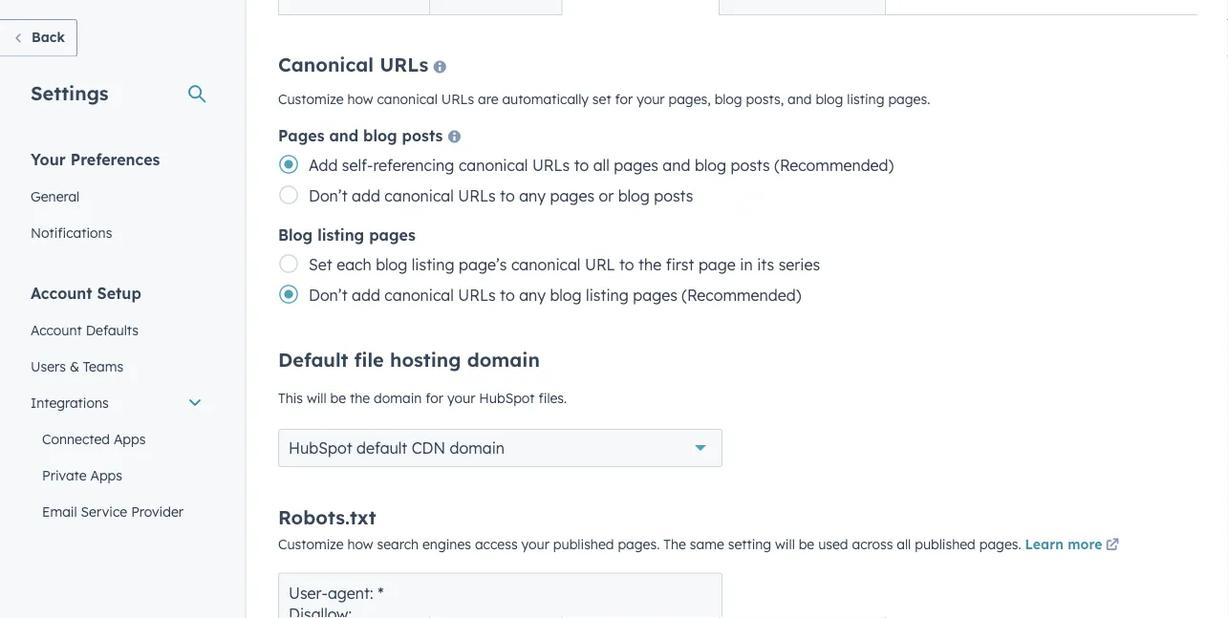 Task type: vqa. For each thing, say whether or not it's contained in the screenshot.
the bottom committed
no



Task type: locate. For each thing, give the bounding box(es) containing it.
domain up files.
[[467, 349, 540, 373]]

your
[[637, 91, 665, 108], [448, 391, 476, 407], [522, 537, 550, 554]]

1 vertical spatial customize
[[278, 537, 344, 554]]

this
[[278, 391, 303, 407]]

1 link opens in a new window image from the top
[[1107, 536, 1120, 559]]

urls left are
[[442, 91, 475, 108]]

1 vertical spatial don't
[[309, 286, 348, 306]]

urls for pages
[[458, 187, 496, 206]]

hubspot down the this
[[289, 439, 353, 459]]

the down file
[[350, 391, 370, 407]]

canonical up pages and blog posts
[[377, 91, 438, 108]]

hubspot default cdn domain
[[289, 439, 505, 459]]

any down set each blog listing page's canonical url to the first page in its series
[[519, 286, 546, 306]]

canonical down referencing
[[385, 187, 454, 206]]

be
[[331, 391, 346, 407], [799, 537, 815, 554]]

link opens in a new window image
[[1107, 536, 1120, 559], [1107, 540, 1120, 554]]

how down the canonical urls
[[348, 91, 374, 108]]

posts,
[[747, 91, 784, 108]]

0 vertical spatial customize
[[278, 91, 344, 108]]

automatically
[[503, 91, 589, 108]]

1 add from the top
[[352, 187, 381, 206]]

0 vertical spatial add
[[352, 187, 381, 206]]

and right the posts,
[[788, 91, 812, 108]]

account for account defaults
[[31, 322, 82, 339]]

blog right each at the top
[[376, 256, 408, 275]]

customize for customize how search engines access your published pages. the same setting will be used across all published pages.
[[278, 537, 344, 554]]

learn more
[[1026, 537, 1103, 554]]

domain for cdn
[[450, 439, 505, 459]]

1 horizontal spatial posts
[[654, 187, 694, 206]]

2 horizontal spatial your
[[637, 91, 665, 108]]

0 horizontal spatial posts
[[402, 127, 443, 146]]

default file hosting domain
[[278, 349, 540, 373]]

blog
[[278, 226, 313, 245]]

apps
[[114, 431, 146, 448], [90, 467, 122, 484]]

1 horizontal spatial for
[[615, 91, 633, 108]]

urls up 'page's' in the left of the page
[[458, 187, 496, 206]]

1 vertical spatial your
[[448, 391, 476, 407]]

1 horizontal spatial will
[[776, 537, 796, 554]]

1 vertical spatial how
[[348, 537, 374, 554]]

file
[[354, 349, 384, 373]]

0 horizontal spatial your
[[448, 391, 476, 407]]

connected apps
[[42, 431, 146, 448]]

add down each at the top
[[352, 286, 381, 306]]

engines
[[423, 537, 471, 554]]

search
[[377, 537, 419, 554]]

email
[[42, 504, 77, 520]]

2 horizontal spatial posts
[[731, 156, 771, 176]]

canonical for set
[[377, 91, 438, 108]]

listing
[[848, 91, 885, 108], [318, 226, 365, 245], [412, 256, 455, 275], [586, 286, 629, 306]]

pages.
[[889, 91, 931, 108], [618, 537, 660, 554], [980, 537, 1022, 554]]

2 published from the left
[[915, 537, 976, 554]]

0 vertical spatial hubspot
[[479, 391, 535, 407]]

your down hosting
[[448, 391, 476, 407]]

don't down add at the left top
[[309, 187, 348, 206]]

be left 'used'
[[799, 537, 815, 554]]

for right set
[[615, 91, 633, 108]]

blog listing pages
[[278, 226, 416, 245]]

posts up referencing
[[402, 127, 443, 146]]

email service provider link
[[19, 494, 214, 530]]

blog right the posts,
[[816, 91, 844, 108]]

are
[[478, 91, 499, 108]]

customize
[[278, 91, 344, 108], [278, 537, 344, 554]]

0 vertical spatial any
[[519, 187, 546, 206]]

urls down 'page's' in the left of the page
[[458, 286, 496, 306]]

published
[[554, 537, 614, 554], [915, 537, 976, 554]]

posts
[[402, 127, 443, 146], [731, 156, 771, 176], [654, 187, 694, 206]]

2 customize from the top
[[278, 537, 344, 554]]

how left search
[[348, 537, 374, 554]]

0 vertical spatial how
[[348, 91, 374, 108]]

don't down set
[[309, 286, 348, 306]]

apps down integrations button
[[114, 431, 146, 448]]

add for self-
[[352, 187, 381, 206]]

in
[[741, 256, 753, 275]]

your preferences element
[[19, 149, 214, 251]]

0 horizontal spatial for
[[426, 391, 444, 407]]

for
[[615, 91, 633, 108], [426, 391, 444, 407]]

domain inside popup button
[[450, 439, 505, 459]]

add
[[309, 156, 338, 176]]

0 vertical spatial for
[[615, 91, 633, 108]]

will right setting
[[776, 537, 796, 554]]

add
[[352, 187, 381, 206], [352, 286, 381, 306]]

0 vertical spatial apps
[[114, 431, 146, 448]]

your right access
[[522, 537, 550, 554]]

referencing
[[373, 156, 455, 176]]

navigation
[[278, 0, 887, 16]]

the left "first"
[[639, 256, 662, 275]]

1 any from the top
[[519, 187, 546, 206]]

account
[[31, 284, 92, 303], [31, 322, 82, 339]]

connected apps link
[[19, 421, 214, 458]]

access
[[475, 537, 518, 554]]

2 how from the top
[[348, 537, 374, 554]]

add down self-
[[352, 187, 381, 206]]

0 horizontal spatial published
[[554, 537, 614, 554]]

2 account from the top
[[31, 322, 82, 339]]

and up self-
[[329, 127, 359, 146]]

canonical for pages
[[385, 187, 454, 206]]

your left pages,
[[637, 91, 665, 108]]

url
[[585, 256, 615, 275]]

all up or
[[594, 156, 610, 176]]

domain
[[467, 349, 540, 373], [374, 391, 422, 407], [450, 439, 505, 459]]

published right access
[[554, 537, 614, 554]]

published right across
[[915, 537, 976, 554]]

1 vertical spatial posts
[[731, 156, 771, 176]]

0 vertical spatial all
[[594, 156, 610, 176]]

2 don't from the top
[[309, 286, 348, 306]]

defaults
[[86, 322, 139, 339]]

1 horizontal spatial and
[[663, 156, 691, 176]]

1 vertical spatial and
[[329, 127, 359, 146]]

2 vertical spatial posts
[[654, 187, 694, 206]]

customize how search engines access your published pages. the same setting will be used across all published pages.
[[278, 537, 1026, 554]]

0 horizontal spatial be
[[331, 391, 346, 407]]

0 horizontal spatial the
[[350, 391, 370, 407]]

domain down default file hosting domain on the bottom
[[374, 391, 422, 407]]

any left or
[[519, 187, 546, 206]]

private apps link
[[19, 458, 214, 494]]

1 vertical spatial apps
[[90, 467, 122, 484]]

posts down the posts,
[[731, 156, 771, 176]]

pages left or
[[550, 187, 595, 206]]

and
[[788, 91, 812, 108], [329, 127, 359, 146], [663, 156, 691, 176]]

2 any from the top
[[519, 286, 546, 306]]

0 vertical spatial account
[[31, 284, 92, 303]]

customize down canonical
[[278, 91, 344, 108]]

and down pages,
[[663, 156, 691, 176]]

apps for private apps
[[90, 467, 122, 484]]

back
[[32, 29, 65, 45]]

blog left the posts,
[[715, 91, 743, 108]]

apps up service
[[90, 467, 122, 484]]

2 add from the top
[[352, 286, 381, 306]]

across
[[853, 537, 894, 554]]

posts right or
[[654, 187, 694, 206]]

any for pages
[[519, 187, 546, 206]]

canonical for blog
[[385, 286, 454, 306]]

don't add canonical urls to any pages or blog posts
[[309, 187, 694, 206]]

(recommended)
[[775, 156, 895, 176], [682, 286, 802, 306]]

link opens in a new window image inside the learn more link
[[1107, 540, 1120, 554]]

1 account from the top
[[31, 284, 92, 303]]

will right the this
[[307, 391, 327, 407]]

account setup
[[31, 284, 141, 303]]

1 vertical spatial any
[[519, 286, 546, 306]]

2 vertical spatial your
[[522, 537, 550, 554]]

domain right the cdn
[[450, 439, 505, 459]]

pages
[[614, 156, 659, 176], [550, 187, 595, 206], [369, 226, 416, 245], [633, 286, 678, 306]]

account up account defaults
[[31, 284, 92, 303]]

settings
[[31, 81, 109, 105]]

for down hosting
[[426, 391, 444, 407]]

hubspot default cdn domain button
[[278, 430, 723, 468]]

files.
[[539, 391, 567, 407]]

set
[[593, 91, 612, 108]]

don't
[[309, 187, 348, 206], [309, 286, 348, 306]]

1 vertical spatial all
[[897, 537, 912, 554]]

any
[[519, 187, 546, 206], [519, 286, 546, 306]]

2 link opens in a new window image from the top
[[1107, 540, 1120, 554]]

0 vertical spatial domain
[[467, 349, 540, 373]]

setting
[[728, 537, 772, 554]]

2 vertical spatial domain
[[450, 439, 505, 459]]

1 customize from the top
[[278, 91, 344, 108]]

1 don't from the top
[[309, 187, 348, 206]]

1 horizontal spatial published
[[915, 537, 976, 554]]

account for account setup
[[31, 284, 92, 303]]

will
[[307, 391, 327, 407], [776, 537, 796, 554]]

0 horizontal spatial hubspot
[[289, 439, 353, 459]]

0 vertical spatial will
[[307, 391, 327, 407]]

1 vertical spatial account
[[31, 322, 82, 339]]

1 vertical spatial add
[[352, 286, 381, 306]]

0 vertical spatial don't
[[309, 187, 348, 206]]

learn
[[1026, 537, 1064, 554]]

first
[[666, 256, 695, 275]]

all right across
[[897, 537, 912, 554]]

1 vertical spatial hubspot
[[289, 439, 353, 459]]

account up users
[[31, 322, 82, 339]]

be down "default"
[[331, 391, 346, 407]]

the
[[639, 256, 662, 275], [350, 391, 370, 407]]

this will be the domain for your hubspot files.
[[278, 391, 567, 407]]

1 vertical spatial be
[[799, 537, 815, 554]]

2 horizontal spatial and
[[788, 91, 812, 108]]

canonical
[[278, 53, 374, 77]]

how
[[348, 91, 374, 108], [348, 537, 374, 554]]

don't for don't add canonical urls to any blog listing pages (recommended)
[[309, 286, 348, 306]]

canonical up hosting
[[385, 286, 454, 306]]

setup
[[97, 284, 141, 303]]

customize down robots.txt
[[278, 537, 344, 554]]

urls for set
[[442, 91, 475, 108]]

0 vertical spatial your
[[637, 91, 665, 108]]

1 horizontal spatial the
[[639, 256, 662, 275]]

1 vertical spatial the
[[350, 391, 370, 407]]

0 horizontal spatial will
[[307, 391, 327, 407]]

hubspot left files.
[[479, 391, 535, 407]]

urls for blog
[[458, 286, 496, 306]]

2 horizontal spatial pages.
[[980, 537, 1022, 554]]

all
[[594, 156, 610, 176], [897, 537, 912, 554]]

urls
[[380, 53, 429, 77], [442, 91, 475, 108], [533, 156, 570, 176], [458, 187, 496, 206], [458, 286, 496, 306]]

urls right canonical
[[380, 53, 429, 77]]

pages down "first"
[[633, 286, 678, 306]]

1 how from the top
[[348, 91, 374, 108]]

blog
[[715, 91, 743, 108], [816, 91, 844, 108], [364, 127, 398, 146], [695, 156, 727, 176], [618, 187, 650, 206], [376, 256, 408, 275], [550, 286, 582, 306]]



Task type: describe. For each thing, give the bounding box(es) containing it.
private
[[42, 467, 87, 484]]

pages down 'customize how canonical urls are automatically set for your pages, blog posts, and blog listing pages.'
[[614, 156, 659, 176]]

1 horizontal spatial all
[[897, 537, 912, 554]]

account setup element
[[19, 283, 214, 619]]

don't for don't add canonical urls to any pages or blog posts
[[309, 187, 348, 206]]

account defaults
[[31, 322, 139, 339]]

series
[[779, 256, 821, 275]]

customize for customize how canonical urls are automatically set for your pages, blog posts, and blog listing pages.
[[278, 91, 344, 108]]

apps for connected apps
[[114, 431, 146, 448]]

users
[[31, 358, 66, 375]]

0 vertical spatial (recommended)
[[775, 156, 895, 176]]

to down 'customize how canonical urls are automatically set for your pages, blog posts, and blog listing pages.'
[[574, 156, 589, 176]]

1 vertical spatial (recommended)
[[682, 286, 802, 306]]

default
[[357, 439, 408, 459]]

domain for hosting
[[467, 349, 540, 373]]

service
[[81, 504, 127, 520]]

1 horizontal spatial be
[[799, 537, 815, 554]]

1 horizontal spatial pages.
[[889, 91, 931, 108]]

self-
[[342, 156, 373, 176]]

add for each
[[352, 286, 381, 306]]

2 vertical spatial and
[[663, 156, 691, 176]]

notifications
[[31, 224, 112, 241]]

0 vertical spatial and
[[788, 91, 812, 108]]

your preferences
[[31, 150, 160, 169]]

default
[[278, 349, 349, 373]]

robots.txt
[[278, 506, 376, 530]]

canonical up don't add canonical urls to any pages or blog posts on the top of the page
[[459, 156, 528, 176]]

set
[[309, 256, 333, 275]]

blog down set each blog listing page's canonical url to the first page in its series
[[550, 286, 582, 306]]

page
[[699, 256, 736, 275]]

provider
[[131, 504, 184, 520]]

to down 'page's' in the left of the page
[[500, 286, 515, 306]]

same
[[690, 537, 725, 554]]

set each blog listing page's canonical url to the first page in its series
[[309, 256, 821, 275]]

used
[[819, 537, 849, 554]]

canonical up don't add canonical urls to any blog listing pages (recommended)
[[512, 256, 581, 275]]

add self-referencing canonical urls to all pages and blog posts (recommended)
[[309, 156, 895, 176]]

hubspot inside popup button
[[289, 439, 353, 459]]

pages up each at the top
[[369, 226, 416, 245]]

connected
[[42, 431, 110, 448]]

notifications link
[[19, 215, 214, 251]]

teams
[[83, 358, 123, 375]]

to up 'page's' in the left of the page
[[500, 187, 515, 206]]

integrations button
[[19, 385, 214, 421]]

email service provider
[[42, 504, 184, 520]]

customize how canonical urls are automatically set for your pages, blog posts, and blog listing pages.
[[278, 91, 931, 108]]

0 vertical spatial be
[[331, 391, 346, 407]]

urls up don't add canonical urls to any pages or blog posts on the top of the page
[[533, 156, 570, 176]]

account defaults link
[[19, 312, 214, 349]]

general link
[[19, 178, 214, 215]]

hosting
[[390, 349, 462, 373]]

users & teams link
[[19, 349, 214, 385]]

don't add canonical urls to any blog listing pages (recommended)
[[309, 286, 802, 306]]

&
[[70, 358, 79, 375]]

to right url at the top of the page
[[620, 256, 635, 275]]

blog down pages,
[[695, 156, 727, 176]]

1 vertical spatial domain
[[374, 391, 422, 407]]

any for blog
[[519, 286, 546, 306]]

canonical urls
[[278, 53, 429, 77]]

your
[[31, 150, 66, 169]]

pages
[[278, 127, 325, 146]]

blog up self-
[[364, 127, 398, 146]]

page's
[[459, 256, 507, 275]]

the
[[664, 537, 687, 554]]

0 horizontal spatial pages.
[[618, 537, 660, 554]]

1 horizontal spatial your
[[522, 537, 550, 554]]

pages,
[[669, 91, 711, 108]]

users & teams
[[31, 358, 123, 375]]

integrations
[[31, 395, 109, 411]]

how for canonical
[[348, 91, 374, 108]]

its
[[758, 256, 775, 275]]

learn more link
[[1026, 536, 1123, 559]]

each
[[337, 256, 372, 275]]

how for search
[[348, 537, 374, 554]]

cdn
[[412, 439, 446, 459]]

1 vertical spatial will
[[776, 537, 796, 554]]

pages and blog posts
[[278, 127, 443, 146]]

1 vertical spatial for
[[426, 391, 444, 407]]

more
[[1069, 537, 1103, 554]]

0 vertical spatial posts
[[402, 127, 443, 146]]

0 horizontal spatial all
[[594, 156, 610, 176]]

general
[[31, 188, 80, 205]]

1 horizontal spatial hubspot
[[479, 391, 535, 407]]

preferences
[[70, 150, 160, 169]]

or
[[599, 187, 614, 206]]

private apps
[[42, 467, 122, 484]]

back link
[[0, 19, 77, 57]]

0 horizontal spatial and
[[329, 127, 359, 146]]

0 vertical spatial the
[[639, 256, 662, 275]]

1 published from the left
[[554, 537, 614, 554]]

blog right or
[[618, 187, 650, 206]]



